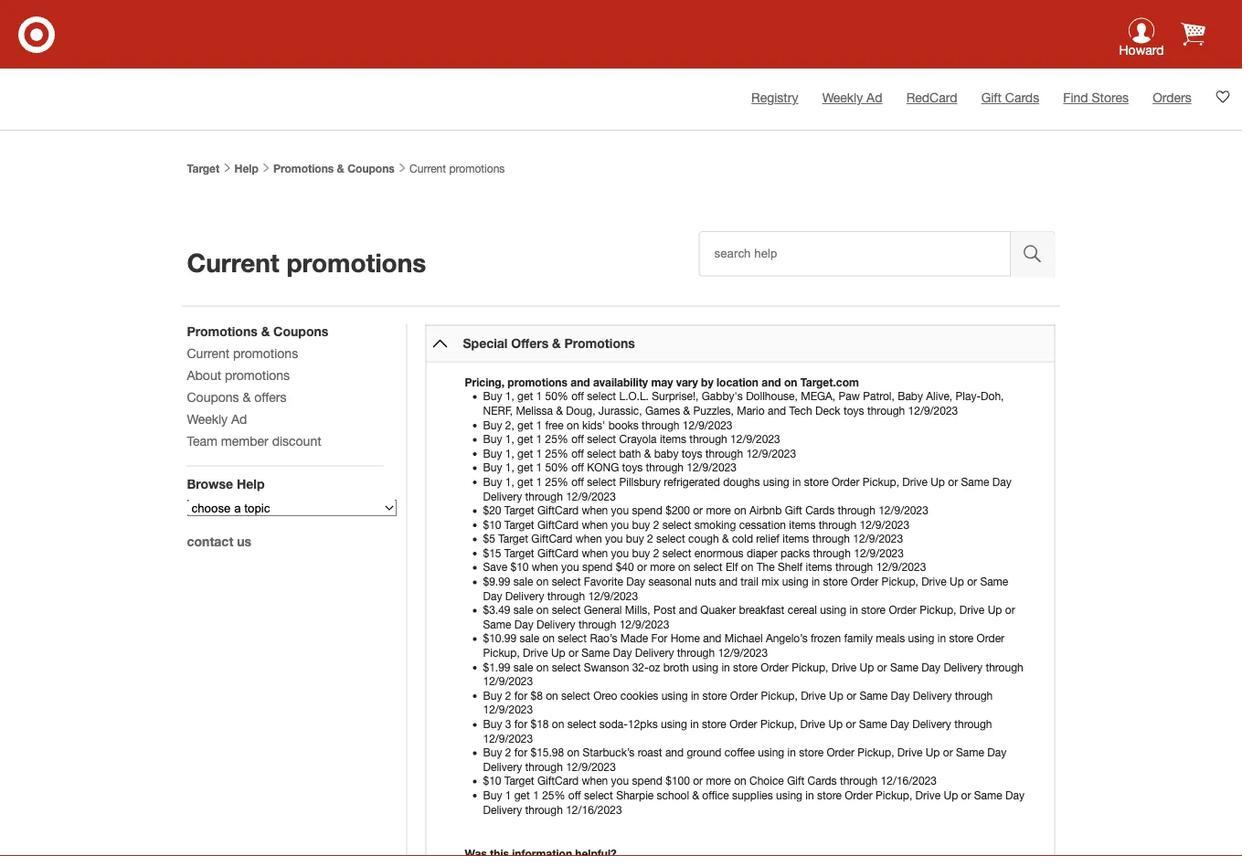 Task type: vqa. For each thing, say whether or not it's contained in the screenshot.
The Starbuck'S
yes



Task type: describe. For each thing, give the bounding box(es) containing it.
cold
[[733, 533, 754, 546]]

on right $15.98
[[568, 747, 580, 760]]

2 vertical spatial spend
[[632, 775, 663, 788]]

member
[[221, 434, 269, 449]]

howard link
[[1115, 17, 1170, 70]]

in up cereal
[[812, 576, 821, 588]]

kids'
[[583, 419, 606, 431]]

about promotions link
[[187, 368, 290, 383]]

coupons for promotions & coupons current promotions about promotions coupons & offers weekly ad team member discount
[[274, 324, 329, 339]]

relief
[[757, 533, 780, 546]]

using right broth
[[693, 661, 719, 674]]

on up dollhouse,
[[785, 376, 798, 389]]

target right $5
[[499, 533, 529, 546]]

2 vertical spatial coupons
[[187, 390, 239, 405]]

2 for from the top
[[515, 718, 528, 731]]

using down choice
[[777, 790, 803, 802]]

in down michael
[[722, 661, 731, 674]]

meals
[[877, 633, 906, 645]]

0 vertical spatial gift
[[982, 90, 1002, 105]]

sale right '$9.99'
[[514, 576, 534, 588]]

1 horizontal spatial toys
[[682, 447, 703, 460]]

for
[[652, 633, 668, 645]]

6 buy from the top
[[483, 476, 502, 489]]

0 vertical spatial cards
[[1006, 90, 1040, 105]]

my target.com shopping cart image
[[1182, 21, 1206, 46]]

mario
[[737, 404, 765, 417]]

promotions inside pricing, promotions and availability may vary by location and on target.com buy 1, get 1 50% off select l.o.l. surprise!, gabby's dollhouse, mega, paw patrol, baby alive, play-doh, nerf, melissa & doug, jurassic, games & puzzles, mario and tech deck toys through 12/9/2023 buy 2, get 1 free on kids' books through 12/9/2023 buy 1, get 1 25% off select crayola items through 12/9/2023 buy 1, get 1 25% off select bath & baby toys through 12/9/2023 buy 1, get 1 50% off kong toys through 12/9/2023 buy 1, get 1 25% off select pillsbury refrigerated doughs using in store order pickup, drive up or same day delivery through 12/9/2023 $20 target giftcard when you spend $200 or more on airbnb gift cards through 12/9/2023 $10 target giftcard when you buy 2 select smoking cessation items through 12/9/2023 $5 target giftcard when you buy 2 select cough & cold relief items through 12/9/2023 $15 target giftcard when you buy 2 select enormous diaper packs through 12/9/2023 save $10 when you spend $40 or more on select elf on the shelf items through 12/9/2023 $9.99 sale on select favorite day seasonal nuts and trail mix using in store order pickup, drive up or same day delivery through 12/9/2023 $3.49 sale on select general mills, post and quaker breakfast cereal using in store order pickup, drive up or same day delivery through 12/9/2023 $10.99 sale on select rao's made for home and michael angelo's frozen family meals using in store order pickup, drive up or same day delivery through 12/9/2023 $1.99 sale on select swanson 32-oz broth using in store order pickup, drive up or same day delivery through 12/9/2023 buy 2 for $8 on select oreo cookies using in store order pickup, drive up or same day delivery through 12/9/2023 buy 3 for $18 on select soda-12pks using in store order pickup, drive up or same day delivery through 12/9/2023 buy 2 for $15.98 on starbuck's roast and ground coffee using in store order pickup, drive up or same day delivery through 12/9/2023 $10 target giftcard when you spend $100 or more on choice gift cards through 12/16/2023 buy 1 get 1 25% off select sharpie school & office supplies using in store order pickup, drive up or same day delivery through 12/16/2023
[[508, 376, 568, 389]]

weekly ad
[[823, 90, 883, 105]]

1 vertical spatial current promotions
[[187, 247, 427, 278]]

on down doug,
[[567, 419, 580, 431]]

offers
[[254, 390, 287, 405]]

deck
[[816, 404, 841, 417]]

airbnb
[[750, 504, 782, 517]]

trail
[[741, 576, 759, 588]]

play-
[[956, 390, 981, 403]]

find
[[1064, 90, 1089, 105]]

coupons for promotions & coupons
[[348, 162, 395, 175]]

gift cards link
[[982, 90, 1040, 105]]

on right '$9.99'
[[537, 576, 549, 588]]

starbuck's
[[583, 747, 635, 760]]

in right meals
[[938, 633, 947, 645]]

3 for from the top
[[515, 747, 528, 760]]

sharpie
[[617, 790, 654, 802]]

search help text field
[[699, 231, 1012, 277]]

$8
[[531, 690, 543, 702]]

home
[[671, 633, 701, 645]]

promotions & coupons link
[[274, 162, 395, 175]]

1 vertical spatial spend
[[583, 561, 613, 574]]

3 buy from the top
[[483, 433, 502, 446]]

in right doughs
[[793, 476, 802, 489]]

team member discount link
[[187, 434, 322, 449]]

discount
[[272, 434, 322, 449]]

on up $8
[[537, 661, 549, 674]]

help inside 'navigation'
[[237, 477, 265, 492]]

0 vertical spatial $10
[[483, 519, 502, 531]]

$3.49
[[483, 604, 511, 617]]

browse
[[187, 477, 233, 492]]

soda-
[[600, 718, 628, 731]]

on right $8
[[546, 690, 559, 702]]

$1.99
[[483, 661, 511, 674]]

by
[[702, 376, 714, 389]]

0 vertical spatial buy
[[632, 519, 651, 531]]

find stores link
[[1064, 90, 1129, 105]]

availability
[[594, 376, 649, 389]]

0 vertical spatial current
[[410, 162, 446, 175]]

using right meals
[[909, 633, 935, 645]]

favorite
[[584, 576, 624, 588]]

using right 12pks
[[661, 718, 688, 731]]

browse help
[[187, 477, 265, 492]]

2 vertical spatial more
[[706, 775, 732, 788]]

dollhouse,
[[746, 390, 798, 403]]

on up the supplies
[[735, 775, 747, 788]]

surprise!,
[[652, 390, 699, 403]]

0 vertical spatial help
[[235, 162, 259, 175]]

target.com home image
[[18, 16, 55, 53]]

current inside "promotions & coupons current promotions about promotions coupons & offers weekly ad team member discount"
[[187, 346, 230, 361]]

coffee
[[725, 747, 755, 760]]

on right $3.49 on the left
[[537, 604, 549, 617]]

promotions & coupons
[[274, 162, 395, 175]]

2 1, from the top
[[506, 433, 515, 446]]

us
[[237, 534, 252, 549]]

in right coffee
[[788, 747, 797, 760]]

$15.98
[[531, 747, 565, 760]]

quaker
[[701, 604, 736, 617]]

cereal
[[788, 604, 818, 617]]

paw
[[839, 390, 861, 403]]

orders link
[[1153, 90, 1192, 105]]

$100
[[666, 775, 690, 788]]

mix
[[762, 576, 780, 588]]

gift cards
[[982, 90, 1040, 105]]

nerf,
[[483, 404, 513, 417]]

elf
[[726, 561, 739, 574]]

enormous
[[695, 547, 744, 560]]

choice
[[750, 775, 785, 788]]

on left airbnb
[[735, 504, 747, 517]]

using up choice
[[758, 747, 785, 760]]

0 vertical spatial more
[[706, 504, 732, 517]]

breakfast
[[740, 604, 785, 617]]

oz
[[649, 661, 661, 674]]

seasonal
[[649, 576, 692, 588]]

navigation containing promotions & coupons
[[187, 324, 397, 691]]

baby
[[655, 447, 679, 460]]

angelo's
[[766, 633, 808, 645]]

ad inside "promotions & coupons current promotions about promotions coupons & offers weekly ad team member discount"
[[231, 412, 247, 427]]

the
[[757, 561, 775, 574]]

2,
[[506, 419, 515, 431]]

sale right $10.99
[[520, 633, 540, 645]]

3 1, from the top
[[506, 447, 515, 460]]

2 horizontal spatial promotions
[[565, 336, 635, 351]]

crayola
[[620, 433, 657, 446]]

promotions & coupons current promotions about promotions coupons & offers weekly ad team member discount
[[187, 324, 329, 449]]

special offers & promotions link
[[463, 336, 635, 351]]

icon image
[[1129, 17, 1156, 44]]

12pks
[[628, 718, 658, 731]]

contact us link
[[187, 534, 252, 549]]

rao's
[[590, 633, 618, 645]]

target right '$20'
[[505, 504, 535, 517]]

promotions for promotions & coupons
[[274, 162, 334, 175]]

2 50% from the top
[[546, 461, 569, 474]]

4 buy from the top
[[483, 447, 502, 460]]

4 1, from the top
[[506, 461, 515, 474]]

find stores
[[1064, 90, 1129, 105]]

2 vertical spatial $10
[[483, 775, 502, 788]]

registry link
[[752, 90, 799, 105]]

$40
[[616, 561, 634, 574]]

5 buy from the top
[[483, 461, 502, 474]]

2 vertical spatial buy
[[632, 547, 651, 560]]

$9.99
[[483, 576, 511, 588]]

orders
[[1153, 90, 1192, 105]]

jurassic,
[[599, 404, 643, 417]]

and down dollhouse,
[[768, 404, 787, 417]]

bath
[[620, 447, 642, 460]]

0 vertical spatial weekly ad link
[[823, 90, 883, 105]]

roast
[[638, 747, 663, 760]]

contact us
[[187, 534, 252, 549]]

baby
[[898, 390, 924, 403]]

1 1, from the top
[[506, 390, 515, 403]]

registry
[[752, 90, 799, 105]]



Task type: locate. For each thing, give the bounding box(es) containing it.
1 vertical spatial cards
[[806, 504, 835, 517]]

0 horizontal spatial 12/16/2023
[[566, 804, 622, 817]]

12/16/2023
[[881, 775, 937, 788], [566, 804, 622, 817]]

ad left "redcard" link
[[867, 90, 883, 105]]

and down elf
[[720, 576, 738, 588]]

in right cookies
[[691, 690, 700, 702]]

on up seasonal
[[679, 561, 691, 574]]

on right $18 at the bottom
[[552, 718, 565, 731]]

9 buy from the top
[[483, 747, 502, 760]]

$200
[[666, 504, 690, 517]]

1 vertical spatial help
[[237, 477, 265, 492]]

0 horizontal spatial ad
[[231, 412, 247, 427]]

in up ground
[[691, 718, 699, 731]]

weekly up team
[[187, 412, 228, 427]]

50% up melissa
[[546, 390, 569, 403]]

50% down free at left
[[546, 461, 569, 474]]

0 vertical spatial toys
[[844, 404, 865, 417]]

0 vertical spatial 12/16/2023
[[881, 775, 937, 788]]

michael
[[725, 633, 763, 645]]

1 for from the top
[[515, 690, 528, 702]]

target left help link
[[187, 162, 220, 175]]

1 vertical spatial current
[[187, 247, 280, 278]]

packs
[[781, 547, 811, 560]]

toys down bath
[[622, 461, 643, 474]]

cards right choice
[[808, 775, 837, 788]]

for left $8
[[515, 690, 528, 702]]

spend up favorite
[[583, 561, 613, 574]]

1 horizontal spatial 12/16/2023
[[881, 775, 937, 788]]

and right post
[[679, 604, 698, 617]]

1 vertical spatial more
[[650, 561, 676, 574]]

order
[[832, 476, 860, 489], [851, 576, 879, 588], [889, 604, 917, 617], [977, 633, 1005, 645], [761, 661, 789, 674], [731, 690, 758, 702], [730, 718, 758, 731], [827, 747, 855, 760], [845, 790, 873, 802]]

more up office
[[706, 775, 732, 788]]

1 50% from the top
[[546, 390, 569, 403]]

doug,
[[566, 404, 596, 417]]

1
[[536, 390, 543, 403], [536, 419, 543, 431], [536, 433, 543, 446], [536, 447, 543, 460], [536, 461, 543, 474], [536, 476, 543, 489], [506, 790, 512, 802], [533, 790, 539, 802]]

1 vertical spatial $10
[[511, 561, 529, 574]]

1 vertical spatial gift
[[785, 504, 803, 517]]

using
[[764, 476, 790, 489], [783, 576, 809, 588], [821, 604, 847, 617], [909, 633, 935, 645], [693, 661, 719, 674], [662, 690, 688, 702], [661, 718, 688, 731], [758, 747, 785, 760], [777, 790, 803, 802]]

1 horizontal spatial weekly
[[823, 90, 864, 105]]

0 horizontal spatial promotions
[[187, 324, 258, 339]]

7 buy from the top
[[483, 690, 502, 702]]

redcard link
[[907, 90, 958, 105]]

broth
[[664, 661, 690, 674]]

favorites image
[[1216, 90, 1231, 104]]

0 vertical spatial weekly
[[823, 90, 864, 105]]

$18
[[531, 718, 549, 731]]

team
[[187, 434, 218, 449]]

1 vertical spatial for
[[515, 718, 528, 731]]

3
[[506, 718, 512, 731]]

when
[[582, 504, 608, 517], [582, 519, 608, 531], [576, 533, 602, 546], [582, 547, 608, 560], [532, 561, 559, 574], [582, 775, 608, 788]]

nuts
[[695, 576, 717, 588]]

for right 3
[[515, 718, 528, 731]]

special
[[463, 336, 508, 351]]

2 vertical spatial for
[[515, 747, 528, 760]]

sale
[[514, 576, 534, 588], [514, 604, 534, 617], [520, 633, 540, 645], [514, 661, 534, 674]]

spend up sharpie
[[632, 775, 663, 788]]

promotions up about promotions link
[[187, 324, 258, 339]]

using down shelf
[[783, 576, 809, 588]]

help right target link
[[235, 162, 259, 175]]

toys right baby
[[682, 447, 703, 460]]

2 horizontal spatial toys
[[844, 404, 865, 417]]

2 horizontal spatial coupons
[[348, 162, 395, 175]]

weekly right registry link
[[823, 90, 864, 105]]

patrol,
[[864, 390, 895, 403]]

&
[[337, 162, 345, 175], [261, 324, 270, 339], [552, 336, 561, 351], [243, 390, 251, 405], [556, 404, 563, 417], [684, 404, 691, 417], [645, 447, 652, 460], [723, 533, 729, 546], [693, 790, 700, 802]]

vary
[[677, 376, 699, 389]]

help
[[235, 162, 259, 175], [237, 477, 265, 492]]

target.com
[[801, 376, 860, 389]]

promotions up availability at top
[[565, 336, 635, 351]]

store
[[805, 476, 829, 489], [824, 576, 848, 588], [862, 604, 886, 617], [950, 633, 974, 645], [734, 661, 758, 674], [703, 690, 728, 702], [702, 718, 727, 731], [800, 747, 824, 760], [818, 790, 842, 802]]

1 vertical spatial buy
[[626, 533, 644, 546]]

2 vertical spatial current
[[187, 346, 230, 361]]

coupons
[[348, 162, 395, 175], [274, 324, 329, 339], [187, 390, 239, 405]]

target down $15.98
[[505, 775, 535, 788]]

5 1, from the top
[[506, 476, 515, 489]]

tech
[[790, 404, 813, 417]]

more up seasonal
[[650, 561, 676, 574]]

None image field
[[1012, 231, 1056, 277]]

oreo
[[594, 690, 618, 702]]

post
[[654, 604, 676, 617]]

and up doug,
[[571, 376, 590, 389]]

made
[[621, 633, 649, 645]]

2 vertical spatial toys
[[622, 461, 643, 474]]

promotions
[[274, 162, 334, 175], [187, 324, 258, 339], [565, 336, 635, 351]]

games
[[646, 404, 681, 417]]

up
[[931, 476, 946, 489], [950, 576, 965, 588], [988, 604, 1003, 617], [551, 647, 566, 660], [860, 661, 875, 674], [830, 690, 844, 702], [829, 718, 843, 731], [926, 747, 941, 760], [944, 790, 959, 802]]

promotions for promotions & coupons current promotions about promotions coupons & offers weekly ad team member discount
[[187, 324, 258, 339]]

0 vertical spatial spend
[[632, 504, 663, 517]]

spend down pillsbury
[[632, 504, 663, 517]]

free
[[546, 419, 564, 431]]

and up dollhouse,
[[762, 376, 782, 389]]

1,
[[506, 390, 515, 403], [506, 433, 515, 446], [506, 447, 515, 460], [506, 461, 515, 474], [506, 476, 515, 489]]

special offers & promotions
[[463, 336, 635, 351]]

0 vertical spatial coupons
[[348, 162, 395, 175]]

1 vertical spatial ad
[[231, 412, 247, 427]]

$20
[[483, 504, 502, 517]]

1 horizontal spatial weekly ad link
[[823, 90, 883, 105]]

may
[[652, 376, 674, 389]]

on
[[785, 376, 798, 389], [567, 419, 580, 431], [735, 504, 747, 517], [679, 561, 691, 574], [742, 561, 754, 574], [537, 576, 549, 588], [537, 604, 549, 617], [543, 633, 555, 645], [537, 661, 549, 674], [546, 690, 559, 702], [552, 718, 565, 731], [568, 747, 580, 760], [735, 775, 747, 788]]

frozen
[[811, 633, 842, 645]]

more up smoking
[[706, 504, 732, 517]]

cookies
[[621, 690, 659, 702]]

weekly ad link up team
[[187, 412, 247, 427]]

in right the supplies
[[806, 790, 815, 802]]

target link
[[187, 162, 220, 175]]

0 vertical spatial current promotions
[[407, 162, 505, 175]]

$5
[[483, 533, 496, 546]]

gift right choice
[[788, 775, 805, 788]]

cards
[[1006, 90, 1040, 105], [806, 504, 835, 517], [808, 775, 837, 788]]

doughs
[[724, 476, 760, 489]]

doh,
[[981, 390, 1005, 403]]

2 vertical spatial gift
[[788, 775, 805, 788]]

kong
[[588, 461, 619, 474]]

navigation
[[187, 324, 397, 691]]

cards left find
[[1006, 90, 1040, 105]]

using up airbnb
[[764, 476, 790, 489]]

target right "$15"
[[505, 547, 535, 560]]

0 horizontal spatial weekly ad link
[[187, 412, 247, 427]]

2
[[654, 519, 660, 531], [648, 533, 654, 546], [654, 547, 660, 560], [506, 690, 512, 702], [506, 747, 512, 760]]

alive,
[[927, 390, 953, 403]]

1 vertical spatial 12/16/2023
[[566, 804, 622, 817]]

cessation
[[740, 519, 787, 531]]

select
[[588, 390, 617, 403], [588, 433, 617, 446], [588, 447, 617, 460], [588, 476, 617, 489], [663, 519, 692, 531], [657, 533, 686, 546], [663, 547, 692, 560], [694, 561, 723, 574], [552, 576, 581, 588], [552, 604, 581, 617], [558, 633, 587, 645], [552, 661, 581, 674], [562, 690, 591, 702], [568, 718, 597, 731], [584, 790, 614, 802]]

weekly inside "promotions & coupons current promotions about promotions coupons & offers weekly ad team member discount"
[[187, 412, 228, 427]]

cough
[[689, 533, 719, 546]]

redcard
[[907, 90, 958, 105]]

ad
[[867, 90, 883, 105], [231, 412, 247, 427]]

toys down paw
[[844, 404, 865, 417]]

and right roast
[[666, 747, 684, 760]]

or
[[949, 476, 959, 489], [693, 504, 703, 517], [637, 561, 647, 574], [968, 576, 978, 588], [1006, 604, 1016, 617], [569, 647, 579, 660], [878, 661, 888, 674], [847, 690, 857, 702], [846, 718, 856, 731], [944, 747, 954, 760], [693, 775, 703, 788], [962, 790, 972, 802]]

$15
[[483, 547, 502, 560]]

10 buy from the top
[[483, 790, 502, 802]]

0 vertical spatial ad
[[867, 90, 883, 105]]

1 vertical spatial weekly
[[187, 412, 228, 427]]

target up save
[[505, 519, 535, 531]]

sale right $1.99
[[514, 661, 534, 674]]

pillsbury
[[620, 476, 661, 489]]

help right browse
[[237, 477, 265, 492]]

0 horizontal spatial coupons
[[187, 390, 239, 405]]

using up 'frozen'
[[821, 604, 847, 617]]

giftcard
[[538, 504, 579, 517], [538, 519, 579, 531], [532, 533, 573, 546], [538, 547, 579, 560], [538, 775, 579, 788]]

promotions right help link
[[274, 162, 334, 175]]

on right $10.99
[[543, 633, 555, 645]]

1 vertical spatial 50%
[[546, 461, 569, 474]]

2 vertical spatial cards
[[808, 775, 837, 788]]

school
[[657, 790, 690, 802]]

contact
[[187, 534, 234, 549]]

sale right $3.49 on the left
[[514, 604, 534, 617]]

in up the family
[[850, 604, 859, 617]]

8 buy from the top
[[483, 718, 502, 731]]

1 horizontal spatial promotions
[[274, 162, 334, 175]]

and right home
[[704, 633, 722, 645]]

howard
[[1120, 43, 1165, 58]]

0 horizontal spatial toys
[[622, 461, 643, 474]]

weekly ad link right registry link
[[823, 90, 883, 105]]

1 vertical spatial weekly ad link
[[187, 412, 247, 427]]

ad down coupons & offers link
[[231, 412, 247, 427]]

through
[[868, 404, 906, 417], [642, 419, 680, 431], [690, 433, 728, 446], [706, 447, 744, 460], [646, 461, 684, 474], [525, 490, 563, 503], [838, 504, 876, 517], [819, 519, 857, 531], [813, 533, 851, 546], [814, 547, 851, 560], [836, 561, 874, 574], [548, 590, 585, 603], [579, 618, 617, 631], [678, 647, 715, 660], [986, 661, 1024, 674], [956, 690, 993, 702], [955, 718, 993, 731], [525, 761, 563, 774], [840, 775, 878, 788], [525, 804, 563, 817]]

circle arrow s image
[[433, 337, 448, 351]]

2 buy from the top
[[483, 419, 502, 431]]

using down broth
[[662, 690, 688, 702]]

cards up packs
[[806, 504, 835, 517]]

1 buy from the top
[[483, 390, 502, 403]]

swanson
[[584, 661, 630, 674]]

0 vertical spatial 50%
[[546, 390, 569, 403]]

$10
[[483, 519, 502, 531], [511, 561, 529, 574], [483, 775, 502, 788]]

same
[[962, 476, 990, 489], [981, 576, 1009, 588], [483, 618, 512, 631], [582, 647, 610, 660], [891, 661, 919, 674], [860, 690, 888, 702], [859, 718, 888, 731], [957, 747, 985, 760], [975, 790, 1003, 802]]

and
[[571, 376, 590, 389], [762, 376, 782, 389], [768, 404, 787, 417], [720, 576, 738, 588], [679, 604, 698, 617], [704, 633, 722, 645], [666, 747, 684, 760]]

12/9/2023
[[909, 404, 959, 417], [683, 419, 733, 431], [731, 433, 781, 446], [747, 447, 797, 460], [687, 461, 737, 474], [566, 490, 616, 503], [879, 504, 929, 517], [860, 519, 910, 531], [854, 533, 904, 546], [854, 547, 905, 560], [877, 561, 927, 574], [588, 590, 639, 603], [620, 618, 670, 631], [718, 647, 768, 660], [483, 675, 533, 688], [483, 704, 533, 717], [483, 732, 533, 745], [566, 761, 616, 774]]

1 horizontal spatial ad
[[867, 90, 883, 105]]

0 horizontal spatial weekly
[[187, 412, 228, 427]]

you
[[612, 504, 629, 517], [612, 519, 629, 531], [605, 533, 623, 546], [612, 547, 629, 560], [562, 561, 580, 574], [612, 775, 629, 788]]

refrigerated
[[664, 476, 721, 489]]

ground
[[687, 747, 722, 760]]

gift right airbnb
[[785, 504, 803, 517]]

buy
[[483, 390, 502, 403], [483, 419, 502, 431], [483, 433, 502, 446], [483, 447, 502, 460], [483, 461, 502, 474], [483, 476, 502, 489], [483, 690, 502, 702], [483, 718, 502, 731], [483, 747, 502, 760], [483, 790, 502, 802]]

1 horizontal spatial coupons
[[274, 324, 329, 339]]

puzzles,
[[694, 404, 734, 417]]

gift right "redcard" link
[[982, 90, 1002, 105]]

promotions inside "promotions & coupons current promotions about promotions coupons & offers weekly ad team member discount"
[[187, 324, 258, 339]]

shelf
[[778, 561, 803, 574]]

on up trail
[[742, 561, 754, 574]]

current promotions
[[407, 162, 505, 175], [187, 247, 427, 278]]

for left $15.98
[[515, 747, 528, 760]]

0 vertical spatial for
[[515, 690, 528, 702]]

1 vertical spatial coupons
[[274, 324, 329, 339]]

general
[[584, 604, 622, 617]]

1 vertical spatial toys
[[682, 447, 703, 460]]



